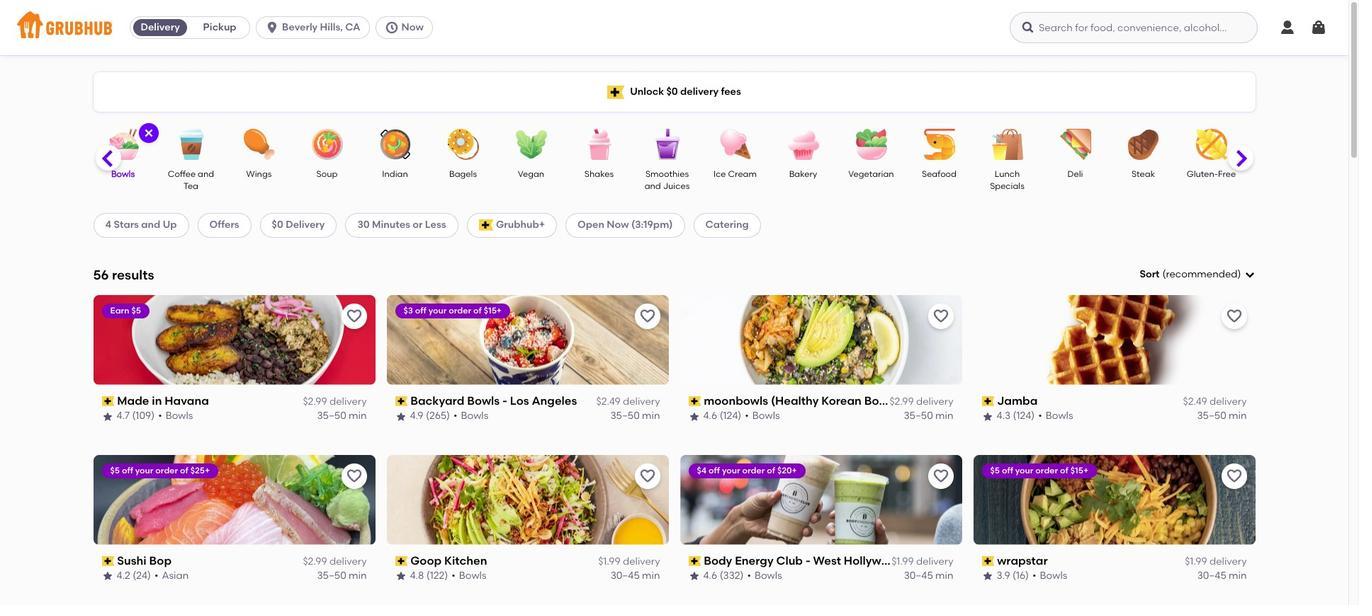 Task type: describe. For each thing, give the bounding box(es) containing it.
delivery for moonbowls (healthy korean bowls - 3rd st.)
[[916, 396, 954, 408]]

hills,
[[320, 21, 343, 33]]

56
[[93, 267, 109, 283]]

smoothies and juices image
[[642, 129, 692, 160]]

smoothies
[[646, 169, 689, 179]]

backyard
[[410, 395, 464, 408]]

made
[[117, 395, 149, 408]]

• bowls for jamba
[[1038, 411, 1073, 423]]

bowls for moonbowls (healthy korean bowls - 3rd st.)
[[753, 411, 780, 423]]

ice cream image
[[711, 129, 760, 160]]

$2.49 for jamba
[[1183, 396, 1207, 408]]

35–50 for korean
[[904, 411, 933, 423]]

gluten free image
[[1187, 129, 1236, 160]]

bowls down "bowls" image
[[111, 169, 135, 179]]

moonbowls (healthy korean bowls - 3rd st.) logo image
[[680, 295, 962, 385]]

• bowls for goop kitchen
[[452, 571, 487, 583]]

bowls for goop kitchen
[[459, 571, 487, 583]]

goop kitchen logo image
[[387, 455, 669, 545]]

body
[[704, 555, 732, 568]]

1 horizontal spatial -
[[806, 555, 811, 568]]

wings
[[246, 169, 272, 179]]

juices
[[663, 182, 690, 192]]

body energy club - west hollywood logo image
[[680, 455, 962, 545]]

subscription pass image for moonbowls (healthy korean bowls - 3rd st.)
[[689, 397, 701, 407]]

sort ( recommended )
[[1140, 269, 1241, 281]]

steak
[[1132, 169, 1155, 179]]

in
[[152, 395, 162, 408]]

your down 4.3 (124) on the bottom of page
[[1015, 466, 1034, 476]]

save this restaurant image for wrapstar
[[1226, 468, 1243, 485]]

vegetarian image
[[847, 129, 896, 160]]

goop
[[410, 555, 442, 568]]

star icon image for made in havana
[[102, 411, 113, 423]]

unlock $0 delivery fees
[[630, 86, 741, 98]]

backyard bowls - los angeles
[[410, 395, 577, 408]]

3.9 (16)
[[997, 571, 1029, 583]]

tea
[[184, 182, 198, 192]]

4
[[105, 219, 111, 231]]

ice cream
[[714, 169, 757, 179]]

bakery
[[789, 169, 817, 179]]

• for backyard bowls - los angeles
[[454, 411, 458, 423]]

none field containing sort
[[1140, 268, 1256, 282]]

min for jamba
[[1229, 411, 1247, 423]]

(124) for jamba
[[1013, 411, 1035, 423]]

star icon image for backyard bowls - los angeles
[[395, 411, 406, 423]]

2 horizontal spatial svg image
[[1310, 19, 1327, 36]]

wrapstar
[[997, 555, 1048, 568]]

$2.49 for backyard bowls - los angeles
[[596, 396, 621, 408]]

lunch specials
[[990, 169, 1025, 192]]

specials
[[990, 182, 1025, 192]]

4.3
[[997, 411, 1011, 423]]

1 horizontal spatial now
[[607, 219, 629, 231]]

coffee
[[168, 169, 196, 179]]

min for goop kitchen
[[642, 571, 660, 583]]

2 horizontal spatial -
[[900, 395, 905, 408]]

$2.99 for korean
[[890, 396, 914, 408]]

min for moonbowls (healthy korean bowls - 3rd st.)
[[936, 411, 954, 423]]

subscription pass image for made in havana
[[102, 397, 114, 407]]

shakes
[[585, 169, 614, 179]]

coffee and tea
[[168, 169, 214, 192]]

deli
[[1068, 169, 1083, 179]]

bowls for body energy club - west hollywood
[[755, 571, 782, 583]]

30–45 min for kitchen
[[611, 571, 660, 583]]

$2.49 delivery for backyard bowls - los angeles
[[596, 396, 660, 408]]

pickup
[[203, 21, 236, 33]]

delivery for goop kitchen
[[623, 556, 660, 568]]

made in havana logo image
[[93, 295, 375, 385]]

your for backyard
[[429, 306, 447, 316]]

your for body
[[722, 466, 740, 476]]

earn
[[110, 306, 129, 316]]

0 horizontal spatial and
[[141, 219, 160, 231]]

beverly hills, ca
[[282, 21, 360, 33]]

korean
[[822, 395, 862, 408]]

bowls for backyard bowls - los angeles
[[461, 411, 489, 423]]

$1.99 for energy
[[892, 556, 914, 568]]

save this restaurant image for made in havana
[[346, 308, 363, 325]]

of for energy
[[767, 466, 775, 476]]

asian
[[162, 571, 189, 583]]

$2.49 delivery for jamba
[[1183, 396, 1247, 408]]

min for sushi bop
[[349, 571, 367, 583]]

deli image
[[1051, 129, 1100, 160]]

3.9
[[997, 571, 1010, 583]]

4.2 (24)
[[117, 571, 151, 583]]

4.6 for moonbowls (healthy korean bowls - 3rd st.)
[[703, 411, 717, 423]]

$2.99 delivery for havana
[[303, 396, 367, 408]]

main navigation navigation
[[0, 0, 1349, 55]]

delivery inside delivery button
[[141, 21, 180, 33]]

bowls left los
[[467, 395, 500, 408]]

1 horizontal spatial svg image
[[1244, 269, 1256, 281]]

catering
[[706, 219, 749, 231]]

grubhub plus flag logo image for grubhub+
[[479, 220, 493, 231]]

star icon image for sushi bop
[[102, 572, 113, 583]]

smoothies and juices
[[645, 169, 690, 192]]

4.8
[[410, 571, 424, 583]]

$5 off your order of $25+
[[110, 466, 210, 476]]

Search for food, convenience, alcohol... search field
[[1010, 12, 1258, 43]]

jamba
[[997, 395, 1038, 408]]

off down 4.3
[[1002, 466, 1013, 476]]

4.9 (265)
[[410, 411, 450, 423]]

(124) for moonbowls (healthy korean bowls - 3rd st.)
[[720, 411, 742, 423]]

backyard bowls - los angeles logo image
[[387, 295, 669, 385]]

star icon image for jamba
[[982, 411, 993, 423]]

west
[[813, 555, 841, 568]]

steak image
[[1119, 129, 1168, 160]]

ice
[[714, 169, 726, 179]]

• bowls for wrapstar
[[1033, 571, 1068, 583]]

or
[[413, 219, 423, 231]]

stars
[[114, 219, 139, 231]]

$2.99 for havana
[[303, 396, 327, 408]]

• for made in havana
[[158, 411, 162, 423]]

$3
[[404, 306, 413, 316]]

goop kitchen
[[410, 555, 487, 568]]

unlock
[[630, 86, 664, 98]]

pickup button
[[190, 16, 250, 39]]

lunch specials image
[[983, 129, 1032, 160]]

(16)
[[1013, 571, 1029, 583]]

earn $5
[[110, 306, 141, 316]]

gluten-free
[[1187, 169, 1236, 179]]

35–50 for havana
[[317, 411, 346, 423]]

beverly
[[282, 21, 318, 33]]

4.8 (122)
[[410, 571, 448, 583]]

star icon image for goop kitchen
[[395, 572, 406, 583]]

$25+
[[190, 466, 210, 476]]

now inside "now" button
[[402, 21, 424, 33]]

0 horizontal spatial -
[[503, 395, 507, 408]]

4 stars and up
[[105, 219, 177, 231]]

sushi bop
[[117, 555, 172, 568]]

• for goop kitchen
[[452, 571, 456, 583]]

4.2
[[117, 571, 130, 583]]

delivery for made in havana
[[330, 396, 367, 408]]

• for body energy club - west hollywood
[[747, 571, 751, 583]]

• for wrapstar
[[1033, 571, 1037, 583]]

gluten-
[[1187, 169, 1218, 179]]

and for coffee and tea
[[198, 169, 214, 179]]

ca
[[345, 21, 360, 33]]

35–50 min for korean
[[904, 411, 954, 423]]



Task type: locate. For each thing, give the bounding box(es) containing it.
$2.49
[[596, 396, 621, 408], [1183, 396, 1207, 408]]

• bowls down backyard bowls - los angeles
[[454, 411, 489, 423]]

0 horizontal spatial 30–45
[[611, 571, 640, 583]]

vegetarian
[[849, 169, 894, 179]]

bowls for made in havana
[[166, 411, 193, 423]]

min for backyard bowls - los angeles
[[642, 411, 660, 423]]

• for jamba
[[1038, 411, 1042, 423]]

4.6 for body energy club - west hollywood
[[703, 571, 717, 583]]

1 $2.49 delivery from the left
[[596, 396, 660, 408]]

$5 down 4.3
[[990, 466, 1000, 476]]

(
[[1163, 269, 1166, 281]]

1 $1.99 delivery from the left
[[598, 556, 660, 568]]

0 horizontal spatial $15+
[[484, 306, 502, 316]]

and for smoothies and juices
[[645, 182, 661, 192]]

$0 right offers
[[272, 219, 283, 231]]

order for bop
[[155, 466, 178, 476]]

minutes
[[372, 219, 410, 231]]

$1.99 delivery for kitchen
[[598, 556, 660, 568]]

star icon image left 4.8
[[395, 572, 406, 583]]

2 4.6 from the top
[[703, 571, 717, 583]]

lunch
[[995, 169, 1020, 179]]

moonbowls (healthy korean bowls - 3rd st.)
[[704, 395, 947, 408]]

0 horizontal spatial $1.99 delivery
[[598, 556, 660, 568]]

3 $1.99 delivery from the left
[[1185, 556, 1247, 568]]

subscription pass image for jamba
[[982, 397, 994, 407]]

delivery down soup
[[286, 219, 325, 231]]

• for moonbowls (healthy korean bowls - 3rd st.)
[[745, 411, 749, 423]]

None field
[[1140, 268, 1256, 282]]

35–50 for -
[[611, 411, 640, 423]]

0 vertical spatial and
[[198, 169, 214, 179]]

• down made in havana
[[158, 411, 162, 423]]

• bowls
[[158, 411, 193, 423], [454, 411, 489, 423], [745, 411, 780, 423], [1038, 411, 1073, 423], [452, 571, 487, 583], [747, 571, 782, 583], [1033, 571, 1068, 583]]

• asian
[[154, 571, 189, 583]]

bowls right (16)
[[1040, 571, 1068, 583]]

save this restaurant image for backyard bowls - los angeles
[[639, 308, 656, 325]]

3 30–45 from the left
[[1198, 571, 1227, 583]]

bagels
[[449, 169, 477, 179]]

subscription pass image left the made
[[102, 397, 114, 407]]

2 horizontal spatial 30–45 min
[[1198, 571, 1247, 583]]

30–45 for energy
[[904, 571, 933, 583]]

vegan image
[[506, 129, 556, 160]]

delivery for body energy club - west hollywood
[[916, 556, 954, 568]]

0 horizontal spatial 30–45 min
[[611, 571, 660, 583]]

1 $1.99 from the left
[[598, 556, 621, 568]]

2 horizontal spatial $5
[[990, 466, 1000, 476]]

open now (3:19pm)
[[578, 219, 673, 231]]

results
[[112, 267, 154, 283]]

wrapstar logo image
[[973, 455, 1256, 545]]

star icon image for body energy club - west hollywood
[[689, 572, 700, 583]]

1 horizontal spatial $1.99
[[892, 556, 914, 568]]

30
[[358, 219, 370, 231]]

your for sushi
[[135, 466, 153, 476]]

1 horizontal spatial (124)
[[1013, 411, 1035, 423]]

subscription pass image
[[982, 397, 994, 407], [102, 557, 114, 567], [982, 557, 994, 567]]

0 vertical spatial now
[[402, 21, 424, 33]]

1 (124) from the left
[[720, 411, 742, 423]]

1 $2.49 from the left
[[596, 396, 621, 408]]

free
[[1218, 169, 1236, 179]]

• right (24)
[[154, 571, 158, 583]]

save this restaurant image
[[932, 308, 949, 325], [346, 468, 363, 485], [639, 468, 656, 485], [932, 468, 949, 485]]

30–45
[[611, 571, 640, 583], [904, 571, 933, 583], [1198, 571, 1227, 583]]

4.9
[[410, 411, 424, 423]]

• bowls for moonbowls (healthy korean bowls - 3rd st.)
[[745, 411, 780, 423]]

3 $1.99 from the left
[[1185, 556, 1207, 568]]

0 vertical spatial grubhub plus flag logo image
[[607, 85, 625, 99]]

2 30–45 min from the left
[[904, 571, 954, 583]]

$3 off your order of $15+
[[404, 306, 502, 316]]

• right (265)
[[454, 411, 458, 423]]

$5 for sushi bop
[[110, 466, 120, 476]]

st.)
[[929, 395, 947, 408]]

star icon image
[[102, 411, 113, 423], [395, 411, 406, 423], [689, 411, 700, 423], [982, 411, 993, 423], [102, 572, 113, 583], [395, 572, 406, 583], [689, 572, 700, 583], [982, 572, 993, 583]]

fees
[[721, 86, 741, 98]]

seafood
[[922, 169, 957, 179]]

• bowls down 'energy'
[[747, 571, 782, 583]]

(109)
[[132, 411, 155, 423]]

1 vertical spatial $15+
[[1071, 466, 1089, 476]]

vegan
[[518, 169, 544, 179]]

los
[[510, 395, 529, 408]]

and inside coffee and tea
[[198, 169, 214, 179]]

cream
[[728, 169, 757, 179]]

2 horizontal spatial and
[[645, 182, 661, 192]]

1 30–45 min from the left
[[611, 571, 660, 583]]

$1.99 for kitchen
[[598, 556, 621, 568]]

seafood image
[[915, 129, 964, 160]]

-
[[503, 395, 507, 408], [900, 395, 905, 408], [806, 555, 811, 568]]

1 vertical spatial now
[[607, 219, 629, 231]]

1 horizontal spatial and
[[198, 169, 214, 179]]

$20+
[[777, 466, 797, 476]]

grubhub plus flag logo image
[[607, 85, 625, 99], [479, 220, 493, 231]]

bowls down havana
[[166, 411, 193, 423]]

sushi
[[117, 555, 147, 568]]

off right $3
[[415, 306, 427, 316]]

and down smoothies
[[645, 182, 661, 192]]

your
[[429, 306, 447, 316], [135, 466, 153, 476], [722, 466, 740, 476], [1015, 466, 1034, 476]]

svg image
[[1279, 19, 1296, 36], [384, 21, 399, 35], [1021, 21, 1035, 35], [143, 128, 154, 139]]

order for bowls
[[449, 306, 471, 316]]

star icon image left 4.3
[[982, 411, 993, 423]]

star icon image left 4.9
[[395, 411, 406, 423]]

2 horizontal spatial 30–45
[[1198, 571, 1227, 583]]

min for body energy club - west hollywood
[[936, 571, 954, 583]]

$4 off your order of $20+
[[697, 466, 797, 476]]

delivery left pickup
[[141, 21, 180, 33]]

1 horizontal spatial $1.99 delivery
[[892, 556, 954, 568]]

angeles
[[532, 395, 577, 408]]

your right the $4
[[722, 466, 740, 476]]

shakes image
[[574, 129, 624, 160]]

bowls right 4.3 (124) on the bottom of page
[[1046, 411, 1073, 423]]

kitchen
[[444, 555, 487, 568]]

delivery button
[[130, 16, 190, 39]]

star icon image left 4.6 (124)
[[689, 411, 700, 423]]

star icon image left 4.2
[[102, 572, 113, 583]]

1 horizontal spatial $15+
[[1071, 466, 1089, 476]]

30 minutes or less
[[358, 219, 446, 231]]

delivery for sushi bop
[[330, 556, 367, 568]]

wings image
[[234, 129, 284, 160]]

(24)
[[133, 571, 151, 583]]

• bowls down havana
[[158, 411, 193, 423]]

bagels image
[[438, 129, 488, 160]]

1 horizontal spatial delivery
[[286, 219, 325, 231]]

subscription pass image left wrapstar
[[982, 557, 994, 567]]

2 horizontal spatial $1.99
[[1185, 556, 1207, 568]]

1 vertical spatial and
[[645, 182, 661, 192]]

2 30–45 from the left
[[904, 571, 933, 583]]

open
[[578, 219, 604, 231]]

subscription pass image
[[102, 397, 114, 407], [395, 397, 408, 407], [689, 397, 701, 407], [395, 557, 408, 567], [689, 557, 701, 567]]

$2.99 delivery for korean
[[890, 396, 954, 408]]

0 vertical spatial 4.6
[[703, 411, 717, 423]]

0 horizontal spatial grubhub plus flag logo image
[[479, 220, 493, 231]]

coffee and tea image
[[166, 129, 216, 160]]

30–45 for kitchen
[[611, 571, 640, 583]]

off for sushi
[[122, 466, 133, 476]]

and up tea
[[198, 169, 214, 179]]

and inside smoothies and juices
[[645, 182, 661, 192]]

56 results
[[93, 267, 154, 283]]

$4
[[697, 466, 707, 476]]

bop
[[149, 555, 172, 568]]

• bowls right (16)
[[1033, 571, 1068, 583]]

svg image inside beverly hills, ca button
[[265, 21, 279, 35]]

1 horizontal spatial $0
[[667, 86, 678, 98]]

subscription pass image for wrapstar
[[982, 557, 994, 567]]

$5 for wrapstar
[[990, 466, 1000, 476]]

now button
[[375, 16, 439, 39]]

1 horizontal spatial 30–45
[[904, 571, 933, 583]]

sort
[[1140, 269, 1160, 281]]

(3:19pm)
[[631, 219, 673, 231]]

of for bop
[[180, 466, 188, 476]]

2 $2.49 delivery from the left
[[1183, 396, 1247, 408]]

0 horizontal spatial $0
[[272, 219, 283, 231]]

off for backyard
[[415, 306, 427, 316]]

bowls for jamba
[[1046, 411, 1073, 423]]

bakery image
[[779, 129, 828, 160]]

beverly hills, ca button
[[256, 16, 375, 39]]

$1.99 delivery for energy
[[892, 556, 954, 568]]

off
[[415, 306, 427, 316], [122, 466, 133, 476], [709, 466, 720, 476], [1002, 466, 1013, 476]]

up
[[163, 219, 177, 231]]

hollywood
[[844, 555, 903, 568]]

now
[[402, 21, 424, 33], [607, 219, 629, 231]]

subscription pass image left jamba
[[982, 397, 994, 407]]

moonbowls
[[704, 395, 768, 408]]

grubhub plus flag logo image left grubhub+
[[479, 220, 493, 231]]

0 horizontal spatial delivery
[[141, 21, 180, 33]]

0 horizontal spatial $5
[[110, 466, 120, 476]]

and
[[198, 169, 214, 179], [645, 182, 661, 192], [141, 219, 160, 231]]

2 horizontal spatial $1.99 delivery
[[1185, 556, 1247, 568]]

(122)
[[426, 571, 448, 583]]

subscription pass image left goop at left bottom
[[395, 557, 408, 567]]

save this restaurant button
[[341, 304, 367, 329], [635, 304, 660, 329], [928, 304, 954, 329], [1221, 304, 1247, 329], [341, 464, 367, 490], [635, 464, 660, 490], [928, 464, 954, 490], [1221, 464, 1247, 490]]

offers
[[209, 219, 239, 231]]

made in havana
[[117, 395, 209, 408]]

1 horizontal spatial grubhub plus flag logo image
[[607, 85, 625, 99]]

2 $1.99 delivery from the left
[[892, 556, 954, 568]]

(265)
[[426, 411, 450, 423]]

(124) down the moonbowls
[[720, 411, 742, 423]]

now right open
[[607, 219, 629, 231]]

1 vertical spatial delivery
[[286, 219, 325, 231]]

save this restaurant image
[[346, 308, 363, 325], [639, 308, 656, 325], [1226, 308, 1243, 325], [1226, 468, 1243, 485]]

2 vertical spatial and
[[141, 219, 160, 231]]

3 30–45 min from the left
[[1198, 571, 1247, 583]]

$2.99 delivery
[[303, 396, 367, 408], [890, 396, 954, 408], [303, 556, 367, 568]]

$5
[[131, 306, 141, 316], [110, 466, 120, 476], [990, 466, 1000, 476]]

recommended
[[1166, 269, 1238, 281]]

1 vertical spatial $0
[[272, 219, 283, 231]]

•
[[158, 411, 162, 423], [454, 411, 458, 423], [745, 411, 749, 423], [1038, 411, 1042, 423], [154, 571, 158, 583], [452, 571, 456, 583], [747, 571, 751, 583], [1033, 571, 1037, 583]]

star icon image left 4.7
[[102, 411, 113, 423]]

1 horizontal spatial $2.49 delivery
[[1183, 396, 1247, 408]]

subscription pass image left "sushi"
[[102, 557, 114, 567]]

0 vertical spatial $15+
[[484, 306, 502, 316]]

star icon image left "3.9" at the bottom right
[[982, 572, 993, 583]]

$2.99
[[303, 396, 327, 408], [890, 396, 914, 408], [303, 556, 327, 568]]

0 horizontal spatial (124)
[[720, 411, 742, 423]]

bowls down kitchen
[[459, 571, 487, 583]]

30–45 min for energy
[[904, 571, 954, 583]]

subscription pass image for backyard bowls - los angeles
[[395, 397, 408, 407]]

$0
[[667, 86, 678, 98], [272, 219, 283, 231]]

bowls down 'energy'
[[755, 571, 782, 583]]

1 30–45 from the left
[[611, 571, 640, 583]]

- left 3rd
[[900, 395, 905, 408]]

35–50 min
[[317, 411, 367, 423], [611, 411, 660, 423], [904, 411, 954, 423], [1197, 411, 1247, 423], [317, 571, 367, 583]]

$2.49 delivery
[[596, 396, 660, 408], [1183, 396, 1247, 408]]

$0 right unlock
[[667, 86, 678, 98]]

off right the $4
[[709, 466, 720, 476]]

• bowls right 4.3 (124) on the bottom of page
[[1038, 411, 1073, 423]]

indian image
[[370, 129, 420, 160]]

0 horizontal spatial svg image
[[265, 21, 279, 35]]

1 vertical spatial 4.6
[[703, 571, 717, 583]]

2 $2.49 from the left
[[1183, 396, 1207, 408]]

min for wrapstar
[[1229, 571, 1247, 583]]

1 vertical spatial grubhub plus flag logo image
[[479, 220, 493, 231]]

0 vertical spatial delivery
[[141, 21, 180, 33]]

1 4.6 from the top
[[703, 411, 717, 423]]

• right (16)
[[1033, 571, 1037, 583]]

and left up
[[141, 219, 160, 231]]

bowls down backyard bowls - los angeles
[[461, 411, 489, 423]]

• bowls for backyard bowls - los angeles
[[454, 411, 489, 423]]

subscription pass image for goop kitchen
[[395, 557, 408, 567]]

- left los
[[503, 395, 507, 408]]

subscription pass image for sushi bop
[[102, 557, 114, 567]]

subscription pass image for body energy club - west hollywood
[[689, 557, 701, 567]]

subscription pass image left backyard
[[395, 397, 408, 407]]

havana
[[165, 395, 209, 408]]

3rd
[[907, 395, 926, 408]]

order
[[449, 306, 471, 316], [155, 466, 178, 476], [742, 466, 765, 476], [1036, 466, 1058, 476]]

$5 down 4.7
[[110, 466, 120, 476]]

jamba logo image
[[973, 295, 1256, 385]]

4.6 down the moonbowls
[[703, 411, 717, 423]]

body energy club - west hollywood
[[704, 555, 903, 568]]

subscription pass image left body
[[689, 557, 701, 567]]

35–50 min for havana
[[317, 411, 367, 423]]

• for sushi bop
[[154, 571, 158, 583]]

(332)
[[720, 571, 744, 583]]

star icon image left 4.6 (332)
[[689, 572, 700, 583]]

delivery for wrapstar
[[1210, 556, 1247, 568]]

0 vertical spatial $0
[[667, 86, 678, 98]]

star icon image for wrapstar
[[982, 572, 993, 583]]

0 horizontal spatial $1.99
[[598, 556, 621, 568]]

svg image inside "now" button
[[384, 21, 399, 35]]

35–50 min for -
[[611, 411, 660, 423]]

2 $1.99 from the left
[[892, 556, 914, 568]]

min
[[349, 411, 367, 423], [642, 411, 660, 423], [936, 411, 954, 423], [1229, 411, 1247, 423], [349, 571, 367, 583], [642, 571, 660, 583], [936, 571, 954, 583], [1229, 571, 1247, 583]]

$5 right earn
[[131, 306, 141, 316]]

min for made in havana
[[349, 411, 367, 423]]

$15+ for wrapstar
[[1071, 466, 1089, 476]]

grubhub plus flag logo image for unlock $0 delivery fees
[[607, 85, 625, 99]]

• bowls down kitchen
[[452, 571, 487, 583]]

now right the ca
[[402, 21, 424, 33]]

grubhub plus flag logo image left unlock
[[607, 85, 625, 99]]

• down goop kitchen
[[452, 571, 456, 583]]

of for bowls
[[473, 306, 482, 316]]

• down 'energy'
[[747, 571, 751, 583]]

1 horizontal spatial $2.49
[[1183, 396, 1207, 408]]

2 (124) from the left
[[1013, 411, 1035, 423]]

star icon image for moonbowls (healthy korean bowls - 3rd st.)
[[689, 411, 700, 423]]

- right club
[[806, 555, 811, 568]]

your down the (109)
[[135, 466, 153, 476]]

• bowls for body energy club - west hollywood
[[747, 571, 782, 583]]

• bowls down the moonbowls
[[745, 411, 780, 423]]

delivery for jamba
[[1210, 396, 1247, 408]]

• bowls for made in havana
[[158, 411, 193, 423]]

bowls left 3rd
[[864, 395, 897, 408]]

$15+ for backyard bowls - los angeles
[[484, 306, 502, 316]]

bowls for wrapstar
[[1040, 571, 1068, 583]]

sushi bop logo image
[[93, 455, 375, 545]]

$15+
[[484, 306, 502, 316], [1071, 466, 1089, 476]]

bowls down (healthy
[[753, 411, 780, 423]]

order for energy
[[742, 466, 765, 476]]

4.3 (124)
[[997, 411, 1035, 423]]

4.6 (332)
[[703, 571, 744, 583]]

• down the moonbowls
[[745, 411, 749, 423]]

soup image
[[302, 129, 352, 160]]

1 horizontal spatial 30–45 min
[[904, 571, 954, 583]]

club
[[776, 555, 803, 568]]

svg image
[[1310, 19, 1327, 36], [265, 21, 279, 35], [1244, 269, 1256, 281]]

0 horizontal spatial now
[[402, 21, 424, 33]]

off for body
[[709, 466, 720, 476]]

off down 4.7
[[122, 466, 133, 476]]

4.6 down body
[[703, 571, 717, 583]]

bowls image
[[98, 129, 148, 160]]

soup
[[317, 169, 338, 179]]

delivery for backyard bowls - los angeles
[[623, 396, 660, 408]]

$0 delivery
[[272, 219, 325, 231]]

energy
[[735, 555, 774, 568]]

• right 4.3 (124) on the bottom of page
[[1038, 411, 1042, 423]]

0 horizontal spatial $2.49 delivery
[[596, 396, 660, 408]]

less
[[425, 219, 446, 231]]

0 horizontal spatial $2.49
[[596, 396, 621, 408]]

your right $3
[[429, 306, 447, 316]]

subscription pass image left the moonbowls
[[689, 397, 701, 407]]

grubhub+
[[496, 219, 545, 231]]

1 horizontal spatial $5
[[131, 306, 141, 316]]

(124) down jamba
[[1013, 411, 1035, 423]]



Task type: vqa. For each thing, say whether or not it's contained in the screenshot.
Grubhub Guarantee
no



